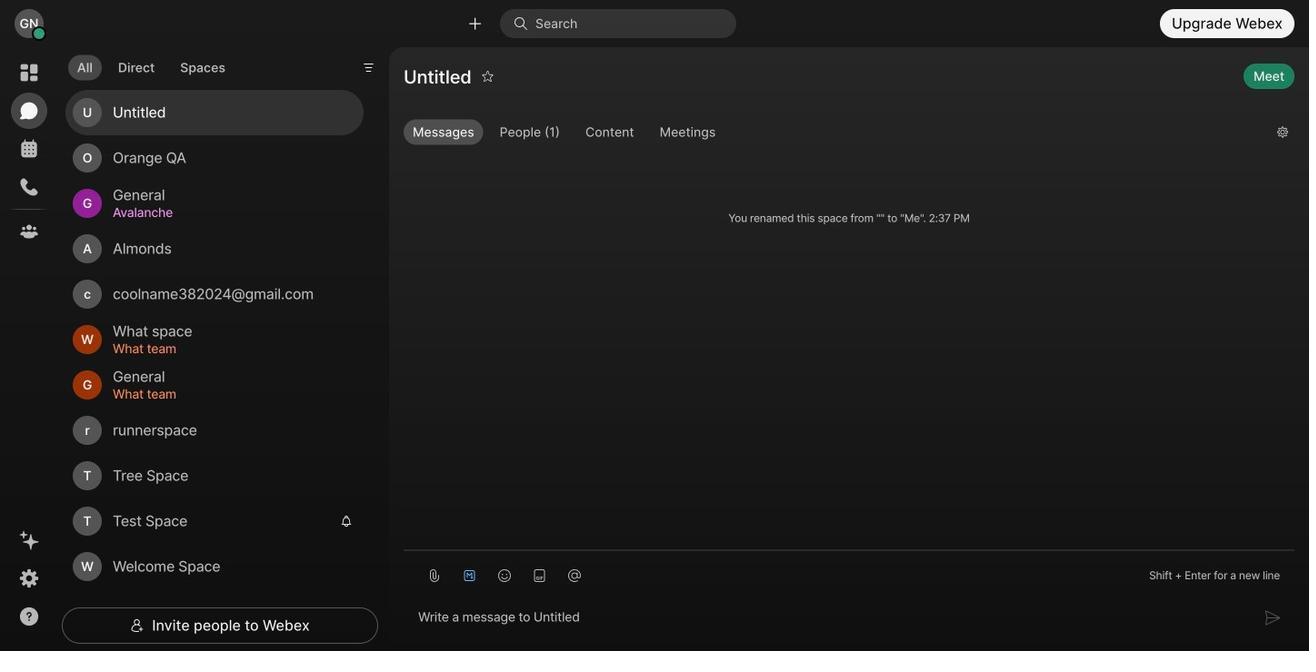Task type: describe. For each thing, give the bounding box(es) containing it.
webex tab list
[[11, 55, 47, 250]]

calls image
[[18, 176, 40, 198]]

you will be notified of all new messages in this space image
[[340, 516, 353, 528]]

view space settings image
[[1277, 118, 1289, 147]]

messaging, has no new notifications image
[[18, 100, 40, 122]]

welcome space list item
[[65, 545, 364, 590]]

filter by image
[[361, 60, 376, 75]]

file attachment image
[[427, 569, 442, 584]]

markdown image
[[463, 569, 477, 584]]

you will be notified of all new messages in this space image
[[340, 516, 353, 528]]

message composer toolbar element
[[404, 552, 1295, 594]]

0 horizontal spatial wrapper image
[[33, 27, 46, 40]]

help image
[[18, 606, 40, 628]]

what space list item
[[65, 317, 364, 363]]

emoji image
[[497, 569, 512, 584]]

what's new image
[[18, 530, 40, 552]]

2 general list item from the top
[[65, 363, 364, 408]]

tree space list item
[[65, 454, 364, 499]]

almonds list item
[[65, 226, 364, 272]]

1 horizontal spatial wrapper image
[[130, 619, 145, 634]]

2 what team element from the top
[[113, 385, 342, 405]]



Task type: locate. For each thing, give the bounding box(es) containing it.
connect people image
[[466, 15, 484, 32]]

tab list
[[64, 44, 239, 86]]

1 vertical spatial what team element
[[113, 385, 342, 405]]

group
[[404, 120, 1263, 149]]

0 vertical spatial what team element
[[113, 339, 342, 359]]

wrapper image
[[514, 16, 536, 31], [33, 27, 46, 40], [130, 619, 145, 634]]

what team element down coolname382024@gmail.com list item
[[113, 339, 342, 359]]

1 what team element from the top
[[113, 339, 342, 359]]

settings image
[[18, 568, 40, 590]]

meetings image
[[18, 138, 40, 160]]

mention image
[[567, 569, 582, 584]]

what team element
[[113, 339, 342, 359], [113, 385, 342, 405]]

coolname382024@gmail.com list item
[[65, 272, 364, 317]]

orange qa list item
[[65, 135, 364, 181]]

general list item
[[65, 181, 364, 226], [65, 363, 364, 408]]

avalanche element
[[113, 203, 342, 223]]

0 vertical spatial general list item
[[65, 181, 364, 226]]

1 vertical spatial general list item
[[65, 363, 364, 408]]

2 horizontal spatial wrapper image
[[514, 16, 536, 31]]

test space, you will be notified of all new messages in this space list item
[[65, 499, 364, 545]]

gifs image
[[532, 569, 547, 584]]

dashboard image
[[18, 62, 40, 84]]

teams, has no new notifications image
[[18, 221, 40, 243]]

1 general list item from the top
[[65, 181, 364, 226]]

what team element inside what space list item
[[113, 339, 342, 359]]

untitled list item
[[65, 90, 364, 135]]

add to favorites image
[[482, 62, 494, 91]]

runnerspace list item
[[65, 408, 364, 454]]

what team element up the runnerspace list item
[[113, 385, 342, 405]]

navigation
[[0, 47, 58, 652]]



